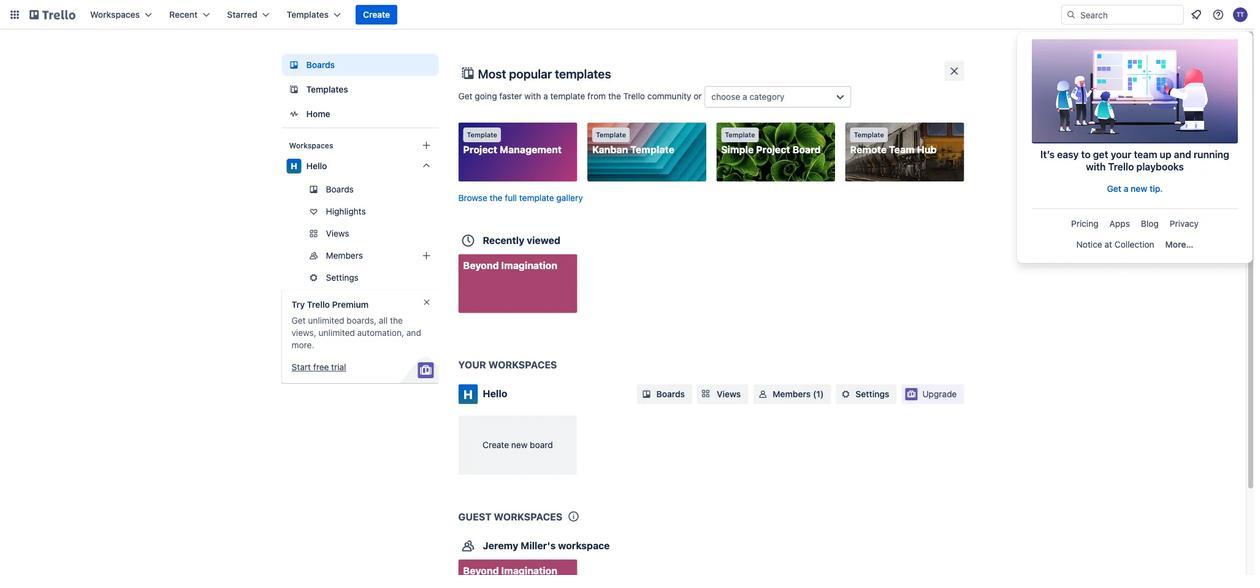 Task type: vqa. For each thing, say whether or not it's contained in the screenshot.
a corresponding to choose a category
yes



Task type: describe. For each thing, give the bounding box(es) containing it.
guest
[[459, 511, 492, 523]]

open information menu image
[[1213, 9, 1225, 21]]

settings for the right settings link
[[856, 389, 890, 399]]

template for project
[[467, 131, 498, 139]]

views for the right views link
[[717, 389, 741, 399]]

remote
[[851, 144, 887, 156]]

choose a category
[[712, 92, 785, 102]]

faster
[[500, 91, 523, 101]]

get for get a new tip.
[[1108, 184, 1122, 194]]

members for members
[[326, 251, 363, 261]]

workspace
[[558, 540, 610, 552]]

recently viewed
[[483, 234, 561, 246]]

highlights
[[326, 206, 366, 217]]

try trello premium get unlimited boards, all the views, unlimited automation, and more.
[[292, 300, 421, 350]]

a for choose a category
[[743, 92, 748, 102]]

at
[[1105, 240, 1113, 250]]

more…
[[1166, 240, 1194, 250]]

members for members (1)
[[773, 389, 811, 399]]

get a new tip. button
[[1033, 179, 1239, 199]]

1 horizontal spatial settings link
[[837, 385, 897, 404]]

pricing
[[1072, 219, 1099, 229]]

privacy link
[[1166, 214, 1204, 234]]

popular
[[509, 66, 552, 81]]

get inside try trello premium get unlimited boards, all the views, unlimited automation, and more.
[[292, 316, 306, 326]]

1 vertical spatial h
[[464, 387, 473, 402]]

0 horizontal spatial settings link
[[282, 268, 439, 288]]

recently
[[483, 234, 525, 246]]

choose
[[712, 92, 741, 102]]

board image
[[287, 58, 302, 72]]

templates inside popup button
[[287, 10, 329, 20]]

sm image
[[840, 388, 852, 401]]

your workspaces
[[459, 359, 557, 371]]

simple
[[722, 144, 754, 156]]

start free trial
[[292, 362, 346, 372]]

premium
[[332, 300, 369, 310]]

from
[[588, 91, 606, 101]]

trial
[[331, 362, 346, 372]]

project inside template simple project board
[[757, 144, 791, 156]]

workspaces inside popup button
[[90, 10, 140, 20]]

new inside button
[[1132, 184, 1148, 194]]

boards link for highlights
[[282, 180, 439, 199]]

start free trial button
[[292, 361, 346, 374]]

starred
[[227, 10, 258, 20]]

0 vertical spatial template
[[551, 91, 586, 101]]

hub
[[918, 144, 937, 156]]

category
[[750, 92, 785, 102]]

template right the kanban at the top
[[631, 144, 675, 156]]

template simple project board
[[722, 131, 821, 156]]

running
[[1195, 149, 1230, 160]]

starred button
[[220, 5, 277, 25]]

0 vertical spatial boards
[[306, 60, 335, 70]]

get going faster with a template from the trello community or
[[459, 91, 705, 101]]

template remote team hub
[[851, 131, 937, 156]]

trello inside try trello premium get unlimited boards, all the views, unlimited automation, and more.
[[307, 300, 330, 310]]

home link
[[282, 103, 439, 125]]

members (1)
[[773, 389, 824, 399]]

miller's
[[521, 540, 556, 552]]

it's
[[1041, 149, 1056, 160]]

jeremy miller's workspace
[[483, 540, 610, 552]]

more.
[[292, 340, 314, 350]]

start
[[292, 362, 311, 372]]

management
[[500, 144, 562, 156]]

notice
[[1077, 240, 1103, 250]]

team
[[1135, 149, 1158, 160]]

1 vertical spatial workspaces
[[289, 141, 333, 150]]

playbooks
[[1137, 161, 1185, 173]]

get a new tip.
[[1108, 184, 1164, 194]]

1 vertical spatial unlimited
[[319, 328, 355, 338]]

views,
[[292, 328, 316, 338]]

or
[[694, 91, 702, 101]]

recent
[[169, 10, 198, 20]]

0 horizontal spatial a
[[544, 91, 548, 101]]

all
[[379, 316, 388, 326]]

beyond
[[464, 260, 499, 271]]

try
[[292, 300, 305, 310]]

most
[[478, 66, 507, 81]]

viewed
[[527, 234, 561, 246]]

tip.
[[1150, 184, 1164, 194]]

0 vertical spatial unlimited
[[308, 316, 345, 326]]

1 vertical spatial new
[[512, 440, 528, 450]]

the for try trello premium get unlimited boards, all the views, unlimited automation, and more.
[[390, 316, 403, 326]]

create new board
[[483, 440, 553, 450]]

upgrade
[[923, 389, 957, 399]]

members link
[[282, 246, 439, 266]]

it's easy to get your team up and running with trello playbooks
[[1041, 149, 1230, 173]]

blog link
[[1137, 214, 1164, 234]]

templates
[[555, 66, 612, 81]]

create button
[[356, 5, 398, 25]]

beyond imagination
[[464, 260, 558, 271]]

apps link
[[1105, 214, 1136, 234]]

and inside it's easy to get your team up and running with trello playbooks
[[1175, 149, 1192, 160]]



Task type: locate. For each thing, give the bounding box(es) containing it.
h down your
[[464, 387, 473, 402]]

1 vertical spatial templates
[[306, 84, 348, 94]]

0 horizontal spatial members
[[326, 251, 363, 261]]

beyond imagination link
[[459, 254, 578, 313]]

a inside button
[[1125, 184, 1129, 194]]

0 horizontal spatial get
[[292, 316, 306, 326]]

0 vertical spatial views link
[[282, 224, 439, 244]]

new
[[1132, 184, 1148, 194], [512, 440, 528, 450]]

members down highlights
[[326, 251, 363, 261]]

1 vertical spatial views link
[[698, 385, 749, 404]]

0 vertical spatial workspaces
[[489, 359, 557, 371]]

templates up board image
[[287, 10, 329, 20]]

recent button
[[162, 5, 217, 25]]

create inside create "button"
[[363, 10, 390, 20]]

0 horizontal spatial workspaces
[[90, 10, 140, 20]]

settings right sm image
[[856, 389, 890, 399]]

1 horizontal spatial project
[[757, 144, 791, 156]]

template for kanban
[[596, 131, 627, 139]]

a right 'choose'
[[743, 92, 748, 102]]

0 vertical spatial boards link
[[282, 54, 439, 76]]

members
[[326, 251, 363, 261], [773, 389, 811, 399]]

workspaces right your
[[489, 359, 557, 371]]

with inside it's easy to get your team up and running with trello playbooks
[[1087, 161, 1107, 173]]

the left full
[[490, 193, 503, 203]]

workspaces for your workspaces
[[489, 359, 557, 371]]

with right faster
[[525, 91, 541, 101]]

workspaces for guest workspaces
[[494, 511, 563, 523]]

2 vertical spatial trello
[[307, 300, 330, 310]]

1 horizontal spatial create
[[483, 440, 509, 450]]

0 horizontal spatial trello
[[307, 300, 330, 310]]

with down get
[[1087, 161, 1107, 173]]

trello
[[624, 91, 645, 101], [1109, 161, 1135, 173], [307, 300, 330, 310]]

unlimited
[[308, 316, 345, 326], [319, 328, 355, 338]]

get inside get a new tip. button
[[1108, 184, 1122, 194]]

board
[[793, 144, 821, 156]]

template for remote
[[854, 131, 885, 139]]

automation,
[[357, 328, 404, 338]]

1 horizontal spatial trello
[[624, 91, 645, 101]]

blog
[[1142, 219, 1160, 229]]

0 horizontal spatial project
[[464, 144, 498, 156]]

trello down your
[[1109, 161, 1135, 173]]

1 horizontal spatial a
[[743, 92, 748, 102]]

a down most popular templates
[[544, 91, 548, 101]]

search image
[[1067, 10, 1077, 20]]

hello down 'home'
[[306, 161, 327, 171]]

browse the full template gallery link
[[459, 193, 583, 203]]

trello inside it's easy to get your team up and running with trello playbooks
[[1109, 161, 1135, 173]]

0 vertical spatial with
[[525, 91, 541, 101]]

2 vertical spatial boards
[[657, 389, 685, 399]]

and right up
[[1175, 149, 1192, 160]]

highlights link
[[282, 202, 439, 221]]

going
[[475, 91, 497, 101]]

project left board
[[757, 144, 791, 156]]

0 vertical spatial h
[[291, 161, 298, 171]]

1 horizontal spatial sm image
[[757, 388, 770, 401]]

1 vertical spatial settings
[[856, 389, 890, 399]]

workspaces up miller's
[[494, 511, 563, 523]]

the
[[609, 91, 621, 101], [490, 193, 503, 203], [390, 316, 403, 326]]

a for get a new tip.
[[1125, 184, 1129, 194]]

1 vertical spatial settings link
[[837, 385, 897, 404]]

home
[[306, 109, 330, 119]]

1 vertical spatial boards
[[326, 184, 354, 195]]

2 horizontal spatial a
[[1125, 184, 1129, 194]]

get up views,
[[292, 316, 306, 326]]

views
[[326, 229, 349, 239], [717, 389, 741, 399]]

1 vertical spatial hello
[[483, 388, 508, 400]]

0 vertical spatial templates
[[287, 10, 329, 20]]

create a workspace image
[[419, 138, 434, 153]]

get down it's easy to get your team up and running with trello playbooks on the top right
[[1108, 184, 1122, 194]]

views link
[[282, 224, 439, 244], [698, 385, 749, 404]]

notice at collection link
[[1072, 235, 1160, 255]]

2 sm image from the left
[[757, 388, 770, 401]]

template up simple at the right
[[725, 131, 756, 139]]

0 horizontal spatial hello
[[306, 161, 327, 171]]

0 horizontal spatial h
[[291, 161, 298, 171]]

community
[[648, 91, 692, 101]]

notice at collection
[[1077, 240, 1155, 250]]

0 vertical spatial members
[[326, 251, 363, 261]]

more… button
[[1161, 235, 1199, 255]]

privacy
[[1171, 219, 1199, 229]]

boards for views
[[657, 389, 685, 399]]

new left the tip.
[[1132, 184, 1148, 194]]

sm image inside boards link
[[641, 388, 653, 401]]

1 horizontal spatial with
[[1087, 161, 1107, 173]]

1 vertical spatial template
[[520, 193, 554, 203]]

settings
[[326, 273, 359, 283], [856, 389, 890, 399]]

1 horizontal spatial views link
[[698, 385, 749, 404]]

1 vertical spatial and
[[407, 328, 421, 338]]

up
[[1161, 149, 1172, 160]]

0 horizontal spatial and
[[407, 328, 421, 338]]

gallery
[[557, 193, 583, 203]]

template inside template project management
[[467, 131, 498, 139]]

0 vertical spatial get
[[459, 91, 473, 101]]

templates link
[[282, 79, 439, 101]]

workspaces
[[90, 10, 140, 20], [289, 141, 333, 150]]

and inside try trello premium get unlimited boards, all the views, unlimited automation, and more.
[[407, 328, 421, 338]]

1 vertical spatial create
[[483, 440, 509, 450]]

template down templates at the left of page
[[551, 91, 586, 101]]

board
[[530, 440, 553, 450]]

workspaces
[[489, 359, 557, 371], [494, 511, 563, 523]]

2 horizontal spatial the
[[609, 91, 621, 101]]

home image
[[287, 107, 302, 121]]

template
[[467, 131, 498, 139], [596, 131, 627, 139], [725, 131, 756, 139], [854, 131, 885, 139], [631, 144, 675, 156]]

it's easy to get your team up and running with trello playbooks link
[[1033, 39, 1239, 178]]

primary element
[[0, 0, 1256, 29]]

0 horizontal spatial views
[[326, 229, 349, 239]]

to
[[1082, 149, 1091, 160]]

0 vertical spatial workspaces
[[90, 10, 140, 20]]

boards for highlights
[[326, 184, 354, 195]]

most popular templates
[[478, 66, 612, 81]]

template up the kanban at the top
[[596, 131, 627, 139]]

0 vertical spatial hello
[[306, 161, 327, 171]]

0 vertical spatial and
[[1175, 149, 1192, 160]]

and right automation,
[[407, 328, 421, 338]]

get
[[1094, 149, 1109, 160]]

kanban
[[593, 144, 629, 156]]

settings up the premium
[[326, 273, 359, 283]]

back to home image
[[29, 5, 75, 25]]

0 vertical spatial new
[[1132, 184, 1148, 194]]

1 horizontal spatial new
[[1132, 184, 1148, 194]]

0 vertical spatial settings
[[326, 273, 359, 283]]

0 horizontal spatial create
[[363, 10, 390, 20]]

project
[[464, 144, 498, 156], [757, 144, 791, 156]]

settings link right (1)
[[837, 385, 897, 404]]

create
[[363, 10, 390, 20], [483, 440, 509, 450]]

1 vertical spatial views
[[717, 389, 741, 399]]

workspaces button
[[83, 5, 160, 25]]

unlimited down the boards,
[[319, 328, 355, 338]]

get left the "going" on the left of the page
[[459, 91, 473, 101]]

2 horizontal spatial trello
[[1109, 161, 1135, 173]]

0 horizontal spatial new
[[512, 440, 528, 450]]

1 horizontal spatial h
[[464, 387, 473, 402]]

template right full
[[520, 193, 554, 203]]

boards link for views
[[637, 385, 693, 404]]

(1)
[[814, 389, 824, 399]]

0 vertical spatial create
[[363, 10, 390, 20]]

sm image
[[641, 388, 653, 401], [757, 388, 770, 401]]

new left board
[[512, 440, 528, 450]]

pricing link
[[1067, 214, 1104, 234]]

1 horizontal spatial and
[[1175, 149, 1192, 160]]

team
[[890, 144, 915, 156]]

1 horizontal spatial workspaces
[[289, 141, 333, 150]]

a down it's easy to get your team up and running with trello playbooks on the top right
[[1125, 184, 1129, 194]]

hello down the your workspaces
[[483, 388, 508, 400]]

1 vertical spatial boards link
[[282, 180, 439, 199]]

imagination
[[502, 260, 558, 271]]

trello right try
[[307, 300, 330, 310]]

2 vertical spatial get
[[292, 316, 306, 326]]

browse
[[459, 193, 488, 203]]

create for create
[[363, 10, 390, 20]]

get
[[459, 91, 473, 101], [1108, 184, 1122, 194], [292, 316, 306, 326]]

templates button
[[280, 5, 349, 25]]

1 horizontal spatial get
[[459, 91, 473, 101]]

2 vertical spatial boards link
[[637, 385, 693, 404]]

the right all
[[390, 316, 403, 326]]

1 project from the left
[[464, 144, 498, 156]]

0 horizontal spatial settings
[[326, 273, 359, 283]]

settings for left settings link
[[326, 273, 359, 283]]

2 horizontal spatial get
[[1108, 184, 1122, 194]]

h down 'home' icon
[[291, 161, 298, 171]]

boards,
[[347, 316, 377, 326]]

guest workspaces
[[459, 511, 563, 523]]

0 vertical spatial trello
[[624, 91, 645, 101]]

collection
[[1115, 240, 1155, 250]]

template for simple
[[725, 131, 756, 139]]

members inside members link
[[326, 251, 363, 261]]

0 horizontal spatial sm image
[[641, 388, 653, 401]]

boards link
[[282, 54, 439, 76], [282, 180, 439, 199], [637, 385, 693, 404]]

0 horizontal spatial the
[[390, 316, 403, 326]]

full
[[505, 193, 517, 203]]

0 notifications image
[[1190, 7, 1204, 22]]

1 vertical spatial get
[[1108, 184, 1122, 194]]

0 vertical spatial views
[[326, 229, 349, 239]]

the for get going faster with a template from the trello community or
[[609, 91, 621, 101]]

hello
[[306, 161, 327, 171], [483, 388, 508, 400]]

1 sm image from the left
[[641, 388, 653, 401]]

template
[[551, 91, 586, 101], [520, 193, 554, 203]]

1 horizontal spatial settings
[[856, 389, 890, 399]]

your
[[459, 359, 486, 371]]

1 horizontal spatial members
[[773, 389, 811, 399]]

h
[[291, 161, 298, 171], [464, 387, 473, 402]]

template up remote
[[854, 131, 885, 139]]

template inside template simple project board
[[725, 131, 756, 139]]

your
[[1112, 149, 1132, 160]]

0 horizontal spatial with
[[525, 91, 541, 101]]

trello left community
[[624, 91, 645, 101]]

browse the full template gallery
[[459, 193, 583, 203]]

1 vertical spatial the
[[490, 193, 503, 203]]

settings link
[[282, 268, 439, 288], [837, 385, 897, 404]]

1 vertical spatial workspaces
[[494, 511, 563, 523]]

terry turtle (terryturtle) image
[[1234, 7, 1249, 22]]

1 horizontal spatial views
[[717, 389, 741, 399]]

apps
[[1110, 219, 1131, 229]]

the right "from"
[[609, 91, 621, 101]]

templates up 'home'
[[306, 84, 348, 94]]

0 vertical spatial the
[[609, 91, 621, 101]]

free
[[313, 362, 329, 372]]

members left (1)
[[773, 389, 811, 399]]

the inside try trello premium get unlimited boards, all the views, unlimited automation, and more.
[[390, 316, 403, 326]]

1 vertical spatial members
[[773, 389, 811, 399]]

and
[[1175, 149, 1192, 160], [407, 328, 421, 338]]

project inside template project management
[[464, 144, 498, 156]]

settings link down members link
[[282, 268, 439, 288]]

project up the browse
[[464, 144, 498, 156]]

1 vertical spatial with
[[1087, 161, 1107, 173]]

create for create new board
[[483, 440, 509, 450]]

unlimited up views,
[[308, 316, 345, 326]]

jeremy
[[483, 540, 519, 552]]

template down the "going" on the left of the page
[[467, 131, 498, 139]]

2 project from the left
[[757, 144, 791, 156]]

views for leftmost views link
[[326, 229, 349, 239]]

add image
[[419, 248, 434, 263]]

template inside template remote team hub
[[854, 131, 885, 139]]

0 vertical spatial settings link
[[282, 268, 439, 288]]

2 vertical spatial the
[[390, 316, 403, 326]]

a
[[544, 91, 548, 101], [743, 92, 748, 102], [1125, 184, 1129, 194]]

easy
[[1058, 149, 1080, 160]]

get for get going faster with a template from the trello community or
[[459, 91, 473, 101]]

templates inside "link"
[[306, 84, 348, 94]]

0 horizontal spatial views link
[[282, 224, 439, 244]]

Search field
[[1077, 6, 1184, 24]]

1 vertical spatial trello
[[1109, 161, 1135, 173]]

template board image
[[287, 82, 302, 97]]

1 horizontal spatial the
[[490, 193, 503, 203]]

1 horizontal spatial hello
[[483, 388, 508, 400]]

template kanban template
[[593, 131, 675, 156]]



